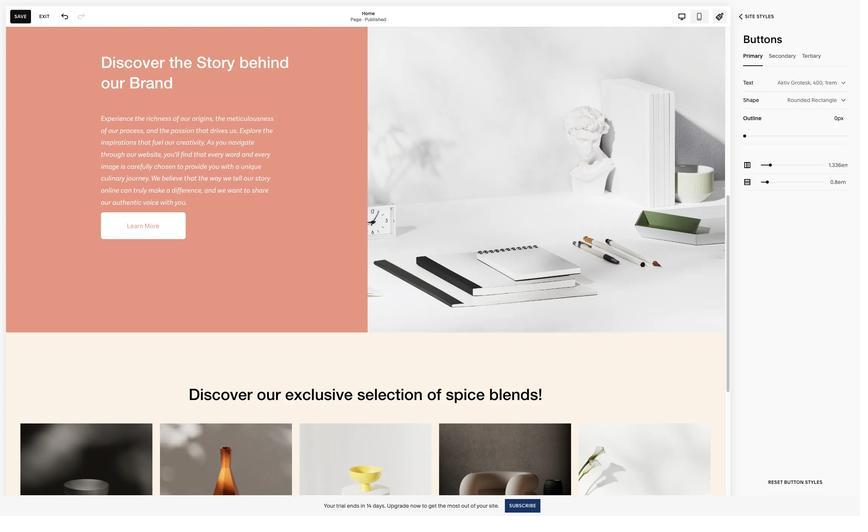 Task type: locate. For each thing, give the bounding box(es) containing it.
home page · published
[[351, 10, 386, 22]]

the
[[438, 503, 446, 510]]

tertiary
[[802, 52, 821, 59]]

get
[[429, 503, 437, 510]]

secondary
[[769, 52, 796, 59]]

buttons
[[744, 33, 783, 46]]

tab list
[[674, 10, 708, 23], [744, 45, 848, 66]]

1 vertical spatial tab list
[[744, 45, 848, 66]]

subscribe
[[510, 503, 536, 509]]

styles right the button
[[805, 480, 823, 486]]

text
[[744, 79, 754, 86]]

styles right site
[[757, 14, 774, 19]]

styles
[[757, 14, 774, 19], [805, 480, 823, 486]]

rounded rectangle
[[788, 97, 837, 104]]

0 horizontal spatial tab list
[[674, 10, 708, 23]]

·
[[363, 16, 364, 22]]

days.
[[373, 503, 386, 510]]

site.
[[489, 503, 499, 510]]

your
[[324, 503, 335, 510]]

secondary button
[[769, 45, 796, 66]]

of
[[471, 503, 476, 510]]

exit
[[39, 13, 50, 19]]

aktiv grotesk, 400, 1rem
[[778, 79, 837, 86]]

rounded
[[788, 97, 811, 104]]

1 horizontal spatial tab list
[[744, 45, 848, 66]]

aktiv
[[778, 79, 790, 86]]

your
[[477, 503, 488, 510]]

1 horizontal spatial styles
[[805, 480, 823, 486]]

home
[[362, 10, 375, 16]]

most
[[447, 503, 460, 510]]

None text field
[[829, 161, 848, 170], [829, 178, 848, 187], [829, 161, 848, 170], [829, 178, 848, 187]]

site styles button
[[731, 8, 783, 25]]

None range field
[[761, 157, 825, 174], [761, 174, 825, 191], [761, 157, 825, 174], [761, 174, 825, 191]]

in
[[361, 503, 365, 510]]

save button
[[10, 10, 31, 23]]

reset button styles button
[[744, 476, 848, 490]]

grotesk,
[[791, 79, 812, 86]]

ends
[[347, 503, 359, 510]]

your trial ends in 14 days. upgrade now to get the most out of your site.
[[324, 503, 499, 510]]

0 vertical spatial styles
[[757, 14, 774, 19]]

1 vertical spatial styles
[[805, 480, 823, 486]]



Task type: describe. For each thing, give the bounding box(es) containing it.
exit button
[[35, 10, 54, 23]]

primary
[[744, 52, 763, 59]]

now
[[410, 503, 421, 510]]

14
[[367, 503, 372, 510]]

site
[[745, 14, 756, 19]]

upgrade
[[387, 503, 409, 510]]

outline element
[[744, 109, 848, 145]]

site styles
[[745, 14, 774, 19]]

[object Object] range field
[[744, 128, 848, 144]]

400,
[[813, 79, 824, 86]]

out
[[461, 503, 470, 510]]

save
[[14, 13, 27, 19]]

0 horizontal spatial styles
[[757, 14, 774, 19]]

[object Object] text field
[[835, 114, 846, 123]]

published
[[365, 16, 386, 22]]

primary button
[[744, 45, 763, 66]]

reset
[[769, 480, 783, 486]]

button
[[785, 480, 804, 486]]

trial
[[336, 503, 346, 510]]

0 vertical spatial tab list
[[674, 10, 708, 23]]

tab list containing primary
[[744, 45, 848, 66]]

reset button styles
[[769, 480, 823, 486]]

subscribe button
[[505, 500, 541, 513]]

shape
[[744, 97, 760, 104]]

rectangle
[[812, 97, 837, 104]]

outline
[[744, 115, 762, 122]]

to
[[422, 503, 427, 510]]

1rem
[[825, 79, 837, 86]]

page
[[351, 16, 362, 22]]

tertiary button
[[802, 45, 821, 66]]



Task type: vqa. For each thing, say whether or not it's contained in the screenshot.
of
yes



